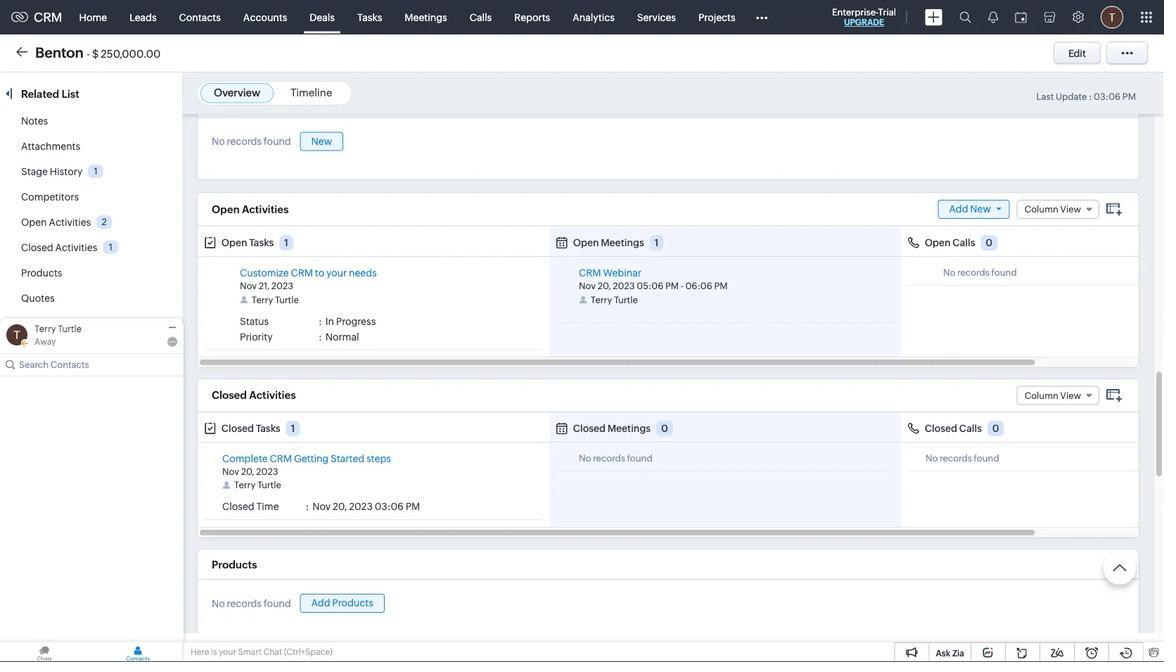 Task type: vqa. For each thing, say whether or not it's contained in the screenshot.


Task type: describe. For each thing, give the bounding box(es) containing it.
meetings for open activities
[[601, 237, 645, 248]]

- inside crm webinar nov 20, 2023 05:06 pm - 06:06 pm
[[681, 281, 684, 291]]

chats image
[[0, 643, 89, 662]]

terry for open meetings
[[591, 294, 613, 305]]

no up is
[[212, 598, 225, 609]]

no for open calls
[[944, 267, 956, 278]]

$
[[92, 48, 99, 60]]

services link
[[626, 0, 688, 34]]

priority
[[240, 331, 273, 342]]

emails link
[[21, 369, 51, 380]]

trial
[[879, 7, 897, 17]]

new link
[[300, 132, 343, 151]]

no for closed meetings
[[579, 453, 592, 464]]

competitors link
[[21, 191, 79, 203]]

records for closed calls
[[940, 453, 973, 464]]

quotes
[[21, 293, 55, 304]]

customize crm to your needs nov 21, 2023
[[240, 267, 377, 291]]

add for add new
[[950, 204, 969, 215]]

contact roles
[[21, 343, 85, 355]]

terry up away
[[34, 324, 56, 334]]

terry turtle for open tasks
[[252, 294, 299, 305]]

open up open tasks at the top
[[212, 203, 240, 216]]

records down overview link
[[227, 136, 262, 147]]

accounts link
[[232, 0, 299, 34]]

sales orders link
[[21, 318, 79, 329]]

: normal
[[319, 331, 359, 342]]

terry turtle for closed tasks
[[234, 480, 281, 490]]

no records found for closed meetings
[[579, 453, 653, 464]]

complete crm getting started steps link
[[222, 453, 391, 464]]

0 vertical spatial calls
[[470, 12, 492, 23]]

enterprise-trial upgrade
[[833, 7, 897, 27]]

overview
[[214, 87, 261, 99]]

1 up the 'search contacts' "text box"
[[97, 343, 100, 354]]

products link
[[21, 267, 62, 279]]

here
[[191, 648, 209, 657]]

customize
[[240, 267, 289, 278]]

closed time
[[222, 501, 279, 512]]

0 for open activities
[[986, 237, 993, 248]]

contacts link
[[168, 0, 232, 34]]

analytics
[[573, 12, 615, 23]]

crm link
[[11, 10, 62, 24]]

2023 inside complete crm getting started steps nov 20, 2023
[[256, 466, 278, 477]]

turtle for open tasks
[[275, 294, 299, 305]]

needs
[[349, 267, 377, 278]]

complete crm getting started steps nov 20, 2023
[[222, 453, 391, 477]]

to
[[315, 267, 325, 278]]

add for add products
[[311, 598, 330, 609]]

getting
[[294, 453, 329, 464]]

: nov 20, 2023 03:06 pm
[[306, 501, 420, 512]]

0 right closed meetings
[[662, 423, 668, 434]]

crm inside customize crm to your needs nov 21, 2023
[[291, 267, 313, 278]]

1 up complete crm getting started steps link
[[291, 423, 295, 434]]

turtle for closed tasks
[[258, 480, 281, 490]]

1 vertical spatial open activities
[[21, 217, 91, 228]]

0 horizontal spatial products
[[21, 267, 62, 279]]

2 horizontal spatial products
[[332, 598, 374, 609]]

20, inside complete crm getting started steps nov 20, 2023
[[241, 466, 255, 477]]

no for closed calls
[[926, 453, 939, 464]]

no records found down overview link
[[212, 136, 291, 147]]

terry for closed tasks
[[234, 480, 256, 490]]

0 for closed activities
[[993, 423, 1000, 434]]

emails
[[21, 369, 51, 380]]

notes
[[21, 115, 48, 127]]

customize crm to your needs link
[[240, 267, 377, 278]]

signals image
[[989, 11, 999, 23]]

edit button
[[1054, 42, 1102, 64]]

projects link
[[688, 0, 747, 34]]

1 right the history
[[94, 166, 98, 177]]

21,
[[259, 281, 270, 291]]

related
[[21, 88, 59, 100]]

time
[[257, 501, 279, 512]]

found for closed calls
[[974, 453, 1000, 464]]

roles
[[60, 343, 85, 355]]

records for open calls
[[958, 267, 990, 278]]

stage history link
[[21, 166, 82, 177]]

benton - $ 250,000.00
[[35, 44, 161, 61]]

update
[[1056, 91, 1088, 102]]

timeline link
[[291, 87, 332, 99]]

meetings inside meetings link
[[405, 12, 447, 23]]

1 up customize
[[284, 237, 288, 248]]

05:06
[[637, 281, 664, 291]]

accounts
[[243, 12, 287, 23]]

away
[[34, 337, 56, 347]]

terry for open tasks
[[252, 294, 273, 305]]

stage history
[[21, 166, 82, 177]]

2023 down started
[[349, 501, 373, 512]]

nov inside complete crm getting started steps nov 20, 2023
[[222, 466, 239, 477]]

here is your smart chat (ctrl+space)
[[191, 648, 333, 657]]

overview link
[[214, 87, 261, 99]]

last
[[1037, 91, 1055, 102]]

terry turtle for open meetings
[[591, 294, 638, 305]]

no records found for open calls
[[944, 267, 1017, 278]]

found for closed meetings
[[628, 453, 653, 464]]

open down add new at the right of page
[[925, 237, 951, 248]]

column view for second column view field
[[1025, 390, 1082, 401]]

closed meetings
[[573, 423, 651, 434]]

started
[[331, 453, 365, 464]]

orders
[[47, 318, 79, 329]]

0 vertical spatial tasks
[[357, 12, 382, 23]]

contacts image
[[94, 643, 182, 662]]

timeline
[[291, 87, 332, 99]]

leads
[[130, 12, 157, 23]]

250,000.00
[[101, 48, 161, 60]]

signals element
[[980, 0, 1007, 34]]

view for second column view field
[[1061, 390, 1082, 401]]

contacts
[[179, 12, 221, 23]]

turtle for open meetings
[[614, 294, 638, 305]]

activities up closed activities link
[[49, 217, 91, 228]]

chat
[[264, 648, 282, 657]]

calls link
[[459, 0, 503, 34]]

add products link
[[300, 594, 385, 613]]

progress
[[336, 315, 376, 326]]

home link
[[68, 0, 118, 34]]

2 vertical spatial 20,
[[333, 501, 347, 512]]

smart
[[238, 648, 262, 657]]

(ctrl+space)
[[284, 648, 333, 657]]

activities up open tasks at the top
[[242, 203, 289, 216]]

crm up benton
[[34, 10, 62, 24]]

status
[[240, 315, 269, 326]]

open up customize
[[222, 237, 248, 248]]

open activities link
[[21, 217, 91, 228]]

1 vertical spatial 03:06
[[375, 501, 404, 512]]



Task type: locate. For each thing, give the bounding box(es) containing it.
no records found up smart
[[212, 598, 291, 609]]

: right time
[[306, 501, 309, 512]]

turtle down webinar
[[614, 294, 638, 305]]

add
[[950, 204, 969, 215], [311, 598, 330, 609]]

terry down crm webinar link
[[591, 294, 613, 305]]

closed tasks
[[222, 423, 281, 434]]

: left normal
[[319, 331, 322, 342]]

open tasks
[[222, 237, 274, 248]]

1 vertical spatial column view
[[1025, 390, 1082, 401]]

no records found down open calls
[[944, 267, 1017, 278]]

reports
[[515, 12, 551, 23]]

1 vertical spatial your
[[219, 648, 236, 657]]

2023 inside customize crm to your needs nov 21, 2023
[[272, 281, 294, 291]]

Search Contacts text field
[[19, 354, 166, 376]]

sales
[[21, 318, 45, 329]]

found
[[264, 136, 291, 147], [992, 267, 1017, 278], [628, 453, 653, 464], [974, 453, 1000, 464], [264, 598, 291, 609]]

new up open calls
[[971, 204, 992, 215]]

no records found down closed meetings
[[579, 453, 653, 464]]

0 vertical spatial 20,
[[598, 281, 611, 291]]

1 horizontal spatial closed activities
[[212, 389, 296, 402]]

ask zia
[[936, 649, 965, 658]]

products up (ctrl+space) on the left of the page
[[332, 598, 374, 609]]

activities up 'closed tasks' on the left bottom of page
[[249, 389, 296, 402]]

: for nov 20, 2023 03:06 pm
[[306, 501, 309, 512]]

1 horizontal spatial -
[[681, 281, 684, 291]]

records up smart
[[227, 598, 262, 609]]

view for first column view field from the top of the page
[[1061, 204, 1082, 215]]

20, down started
[[333, 501, 347, 512]]

Other Modules field
[[747, 6, 777, 29]]

in
[[326, 315, 334, 326]]

1 column from the top
[[1025, 204, 1059, 215]]

crm webinar link
[[579, 267, 642, 278]]

analytics link
[[562, 0, 626, 34]]

create menu image
[[926, 9, 943, 26]]

1 right closed activities link
[[109, 242, 113, 253]]

open meetings
[[573, 237, 645, 248]]

0 vertical spatial open activities
[[212, 203, 289, 216]]

0 horizontal spatial 03:06
[[375, 501, 404, 512]]

2 horizontal spatial 20,
[[598, 281, 611, 291]]

1 vertical spatial -
[[681, 281, 684, 291]]

20, down crm webinar link
[[598, 281, 611, 291]]

records down open calls
[[958, 267, 990, 278]]

quotes link
[[21, 293, 55, 304]]

open up crm webinar link
[[573, 237, 599, 248]]

03:06 right update
[[1094, 91, 1121, 102]]

attachments link
[[21, 141, 80, 152]]

projects
[[699, 12, 736, 23]]

calls for open activities
[[953, 237, 976, 248]]

crm inside crm webinar nov 20, 2023 05:06 pm - 06:06 pm
[[579, 267, 601, 278]]

add up (ctrl+space) on the left of the page
[[311, 598, 330, 609]]

benton
[[35, 44, 84, 61]]

no down closed meetings
[[579, 453, 592, 464]]

nov
[[240, 281, 257, 291], [579, 281, 596, 291], [222, 466, 239, 477], [313, 501, 331, 512]]

0 vertical spatial -
[[87, 48, 90, 60]]

no records found
[[212, 136, 291, 147], [944, 267, 1017, 278], [579, 453, 653, 464], [926, 453, 1000, 464], [212, 598, 291, 609]]

0 down add new at the right of page
[[986, 237, 993, 248]]

deals
[[310, 12, 335, 23]]

tasks right deals link
[[357, 12, 382, 23]]

1 horizontal spatial 20,
[[333, 501, 347, 512]]

0 horizontal spatial new
[[311, 136, 332, 147]]

meetings link
[[394, 0, 459, 34]]

pm
[[1123, 91, 1137, 102], [666, 281, 679, 291], [715, 281, 728, 291], [406, 501, 420, 512]]

0 vertical spatial view
[[1061, 204, 1082, 215]]

tasks up complete
[[256, 423, 281, 434]]

06:06
[[686, 281, 713, 291]]

tasks for open activities
[[249, 237, 274, 248]]

turtle up roles at the bottom
[[58, 324, 82, 334]]

no records found for closed calls
[[926, 453, 1000, 464]]

0 vertical spatial new
[[311, 136, 332, 147]]

2 vertical spatial products
[[332, 598, 374, 609]]

0 horizontal spatial add
[[311, 598, 330, 609]]

1 vertical spatial products
[[212, 559, 257, 571]]

column for second column view field
[[1025, 390, 1059, 401]]

crm inside complete crm getting started steps nov 20, 2023
[[270, 453, 292, 464]]

2 column view field from the top
[[1018, 386, 1100, 405]]

03:06
[[1094, 91, 1121, 102], [375, 501, 404, 512]]

20, down complete
[[241, 466, 255, 477]]

1 horizontal spatial add
[[950, 204, 969, 215]]

no records found down closed calls
[[926, 453, 1000, 464]]

closed activities
[[21, 242, 97, 253], [212, 389, 296, 402]]

1 up crm webinar nov 20, 2023 05:06 pm - 06:06 pm
[[655, 237, 659, 248]]

is
[[211, 648, 217, 657]]

2 column view from the top
[[1025, 390, 1082, 401]]

1 horizontal spatial 03:06
[[1094, 91, 1121, 102]]

1 horizontal spatial open activities
[[212, 203, 289, 216]]

nov down crm webinar link
[[579, 281, 596, 291]]

your right is
[[219, 648, 236, 657]]

products
[[21, 267, 62, 279], [212, 559, 257, 571], [332, 598, 374, 609]]

activities
[[242, 203, 289, 216], [49, 217, 91, 228], [55, 242, 97, 253], [249, 389, 296, 402]]

-
[[87, 48, 90, 60], [681, 281, 684, 291]]

0 horizontal spatial your
[[219, 648, 236, 657]]

related list
[[21, 88, 82, 100]]

search element
[[952, 0, 980, 34]]

2 vertical spatial meetings
[[608, 423, 651, 434]]

column view
[[1025, 204, 1082, 215], [1025, 390, 1082, 401]]

1 column view from the top
[[1025, 204, 1082, 215]]

open activities
[[212, 203, 289, 216], [21, 217, 91, 228]]

2 vertical spatial tasks
[[256, 423, 281, 434]]

1 vertical spatial 20,
[[241, 466, 255, 477]]

tasks link
[[346, 0, 394, 34]]

terry down 21,
[[252, 294, 273, 305]]

list
[[62, 88, 79, 100]]

1 vertical spatial column
[[1025, 390, 1059, 401]]

activities down the open activities link in the left top of the page
[[55, 242, 97, 253]]

2023 inside crm webinar nov 20, 2023 05:06 pm - 06:06 pm
[[613, 281, 635, 291]]

deals link
[[299, 0, 346, 34]]

services
[[638, 12, 676, 23]]

1 horizontal spatial products
[[212, 559, 257, 571]]

records down closed meetings
[[593, 453, 626, 464]]

turtle
[[275, 294, 299, 305], [614, 294, 638, 305], [58, 324, 82, 334], [258, 480, 281, 490]]

webinar
[[603, 267, 642, 278]]

tasks up customize
[[249, 237, 274, 248]]

contact
[[21, 343, 58, 355]]

0 right closed calls
[[993, 423, 1000, 434]]

terry turtle up closed time
[[234, 480, 281, 490]]

1 vertical spatial column view field
[[1018, 386, 1100, 405]]

2 vertical spatial calls
[[960, 423, 983, 434]]

: for normal
[[319, 331, 322, 342]]

20, inside crm webinar nov 20, 2023 05:06 pm - 06:06 pm
[[598, 281, 611, 291]]

enterprise-
[[833, 7, 879, 17]]

0 vertical spatial column view
[[1025, 204, 1082, 215]]

create menu element
[[917, 0, 952, 34]]

competitors
[[21, 191, 79, 203]]

stage
[[21, 166, 48, 177]]

: for in progress
[[319, 315, 322, 326]]

products down closed time
[[212, 559, 257, 571]]

terry turtle down crm webinar link
[[591, 294, 638, 305]]

records for closed meetings
[[593, 453, 626, 464]]

terry turtle down 21,
[[252, 294, 299, 305]]

normal
[[326, 331, 359, 342]]

new down the timeline
[[311, 136, 332, 147]]

open down competitors link at the top left of page
[[21, 217, 47, 228]]

calls for closed activities
[[960, 423, 983, 434]]

no
[[212, 136, 225, 147], [944, 267, 956, 278], [579, 453, 592, 464], [926, 453, 939, 464], [212, 598, 225, 609]]

0 horizontal spatial closed activities
[[21, 242, 97, 253]]

1 vertical spatial meetings
[[601, 237, 645, 248]]

2023 down webinar
[[613, 281, 635, 291]]

0 vertical spatial 03:06
[[1094, 91, 1121, 102]]

crm left getting
[[270, 453, 292, 464]]

leads link
[[118, 0, 168, 34]]

1
[[94, 166, 98, 177], [284, 237, 288, 248], [655, 237, 659, 248], [109, 242, 113, 253], [97, 343, 100, 354], [291, 423, 295, 434]]

2 column from the top
[[1025, 390, 1059, 401]]

ask
[[936, 649, 951, 658]]

1 vertical spatial new
[[971, 204, 992, 215]]

1 vertical spatial tasks
[[249, 237, 274, 248]]

edit
[[1069, 48, 1087, 59]]

1 horizontal spatial new
[[971, 204, 992, 215]]

closed
[[21, 242, 53, 253], [212, 389, 247, 402], [222, 423, 254, 434], [573, 423, 606, 434], [925, 423, 958, 434], [222, 501, 255, 512]]

column view for first column view field from the top of the page
[[1025, 204, 1082, 215]]

new
[[311, 136, 332, 147], [971, 204, 992, 215]]

0 horizontal spatial open activities
[[21, 217, 91, 228]]

0 vertical spatial column
[[1025, 204, 1059, 215]]

nov down complete crm getting started steps nov 20, 2023
[[313, 501, 331, 512]]

2023
[[272, 281, 294, 291], [613, 281, 635, 291], [256, 466, 278, 477], [349, 501, 373, 512]]

add up open calls
[[950, 204, 969, 215]]

records down closed calls
[[940, 453, 973, 464]]

reports link
[[503, 0, 562, 34]]

sales orders
[[21, 318, 79, 329]]

- left $
[[87, 48, 90, 60]]

0 vertical spatial column view field
[[1018, 200, 1100, 219]]

your right to
[[327, 267, 347, 278]]

upgrade
[[845, 18, 885, 27]]

: in progress
[[319, 315, 376, 326]]

crm left to
[[291, 267, 313, 278]]

0 vertical spatial meetings
[[405, 12, 447, 23]]

0 vertical spatial add
[[950, 204, 969, 215]]

0 horizontal spatial 20,
[[241, 466, 255, 477]]

0 vertical spatial your
[[327, 267, 347, 278]]

: right update
[[1089, 91, 1093, 102]]

terry up closed time
[[234, 480, 256, 490]]

2023 right 21,
[[272, 281, 294, 291]]

column for first column view field from the top of the page
[[1025, 204, 1059, 215]]

nov inside customize crm to your needs nov 21, 2023
[[240, 281, 257, 291]]

closed activities up 'closed tasks' on the left bottom of page
[[212, 389, 296, 402]]

1 view from the top
[[1061, 204, 1082, 215]]

add products
[[311, 598, 374, 609]]

: left in
[[319, 315, 322, 326]]

2
[[102, 217, 107, 227]]

closed activities down the open activities link in the left top of the page
[[21, 242, 97, 253]]

1 column view field from the top
[[1018, 200, 1100, 219]]

crm left webinar
[[579, 267, 601, 278]]

home
[[79, 12, 107, 23]]

- left 06:06
[[681, 281, 684, 291]]

profile image
[[1102, 6, 1124, 29]]

calendar image
[[1016, 12, 1028, 23]]

2023 down complete
[[256, 466, 278, 477]]

closed activities link
[[21, 242, 97, 253]]

complete
[[222, 453, 268, 464]]

Column View field
[[1018, 200, 1100, 219], [1018, 386, 1100, 405]]

meetings
[[405, 12, 447, 23], [601, 237, 645, 248], [608, 423, 651, 434]]

0 vertical spatial closed activities
[[21, 242, 97, 253]]

nov down complete
[[222, 466, 239, 477]]

open activities up open tasks at the top
[[212, 203, 289, 216]]

search image
[[960, 11, 972, 23]]

turtle down customize crm to your needs nov 21, 2023
[[275, 294, 299, 305]]

tasks for closed activities
[[256, 423, 281, 434]]

1 vertical spatial calls
[[953, 237, 976, 248]]

1 vertical spatial view
[[1061, 390, 1082, 401]]

no down closed calls
[[926, 453, 939, 464]]

1 horizontal spatial your
[[327, 267, 347, 278]]

2 view from the top
[[1061, 390, 1082, 401]]

crm
[[34, 10, 62, 24], [291, 267, 313, 278], [579, 267, 601, 278], [270, 453, 292, 464]]

products up the quotes link
[[21, 267, 62, 279]]

1 vertical spatial closed activities
[[212, 389, 296, 402]]

crm webinar nov 20, 2023 05:06 pm - 06:06 pm
[[579, 267, 728, 291]]

meetings for closed activities
[[608, 423, 651, 434]]

nov left 21,
[[240, 281, 257, 291]]

:
[[1089, 91, 1093, 102], [319, 315, 322, 326], [319, 331, 322, 342], [306, 501, 309, 512]]

calls
[[470, 12, 492, 23], [953, 237, 976, 248], [960, 423, 983, 434]]

found for open calls
[[992, 267, 1017, 278]]

03:06 down steps
[[375, 501, 404, 512]]

- inside benton - $ 250,000.00
[[87, 48, 90, 60]]

steps
[[367, 453, 391, 464]]

open activities up closed activities link
[[21, 217, 91, 228]]

your inside customize crm to your needs nov 21, 2023
[[327, 267, 347, 278]]

view
[[1061, 204, 1082, 215], [1061, 390, 1082, 401]]

turtle up time
[[258, 480, 281, 490]]

zia
[[953, 649, 965, 658]]

no down overview link
[[212, 136, 225, 147]]

notes link
[[21, 115, 48, 127]]

1 vertical spatial add
[[311, 598, 330, 609]]

0 vertical spatial products
[[21, 267, 62, 279]]

terry turtle up away
[[34, 324, 82, 334]]

open calls
[[925, 237, 976, 248]]

profile element
[[1093, 0, 1132, 34]]

last update : 03:06 pm
[[1037, 91, 1137, 102]]

0 horizontal spatial -
[[87, 48, 90, 60]]

closed calls
[[925, 423, 983, 434]]

nov inside crm webinar nov 20, 2023 05:06 pm - 06:06 pm
[[579, 281, 596, 291]]

no down open calls
[[944, 267, 956, 278]]

attachments
[[21, 141, 80, 152]]

terry
[[252, 294, 273, 305], [591, 294, 613, 305], [34, 324, 56, 334], [234, 480, 256, 490]]

add new
[[950, 204, 992, 215]]



